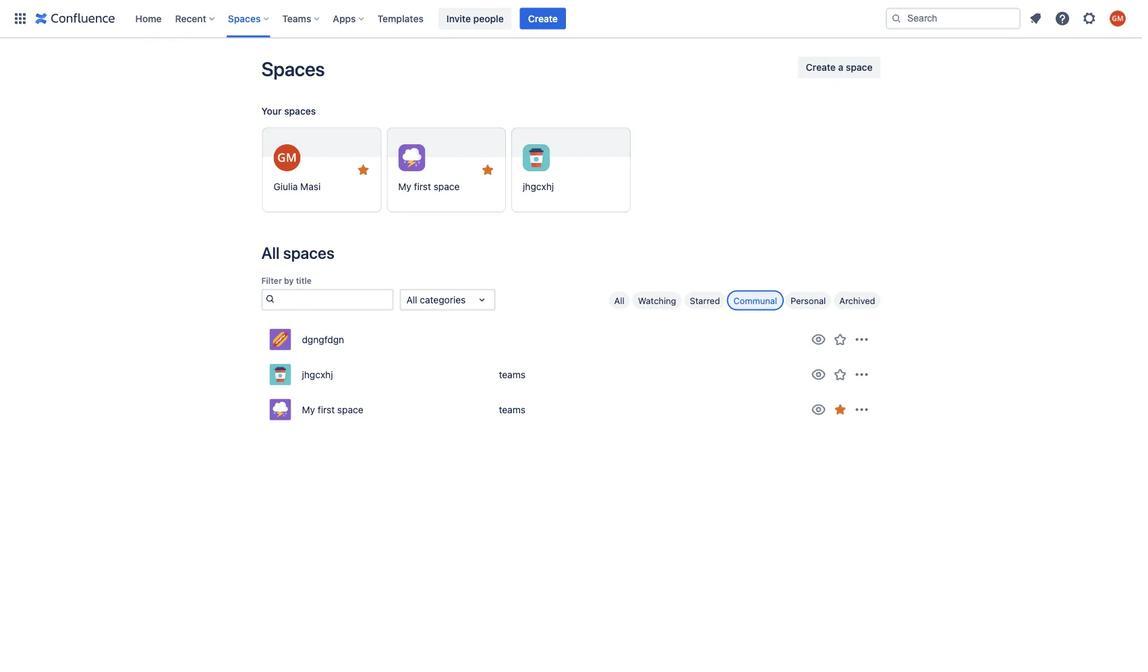Task type: vqa. For each thing, say whether or not it's contained in the screenshot.
MURAL
no



Task type: describe. For each thing, give the bounding box(es) containing it.
communal button
[[728, 292, 783, 309]]

space inside region
[[337, 404, 363, 415]]

watch image
[[811, 402, 827, 418]]

a
[[839, 62, 844, 73]]

first inside all spaces region
[[318, 404, 335, 415]]

teams
[[282, 13, 311, 24]]

home link
[[131, 8, 166, 29]]

your profile and preferences image
[[1110, 10, 1126, 27]]

dgngfdgn link
[[270, 322, 873, 357]]

all for all categories
[[407, 294, 417, 305]]

unstar this space image
[[832, 402, 849, 418]]

watching
[[638, 295, 677, 306]]

starred
[[690, 295, 720, 306]]

more actions image for my first space
[[854, 402, 870, 418]]

space inside popup button
[[846, 62, 873, 73]]

my first space inside your spaces region
[[398, 181, 460, 192]]

global element
[[8, 0, 883, 37]]

people
[[474, 13, 504, 24]]

recent
[[175, 13, 206, 24]]

teams button for jhgcxhj
[[495, 368, 530, 382]]

teams for jhgcxhj
[[499, 369, 526, 380]]

all for all
[[615, 295, 625, 306]]

apps button
[[329, 8, 370, 29]]

starred image
[[480, 162, 496, 178]]

watch image for jhgcxhj
[[811, 367, 827, 383]]

create link
[[520, 8, 566, 29]]

search image
[[263, 291, 277, 307]]

spaces for your spaces
[[284, 106, 316, 117]]

notification icon image
[[1028, 10, 1044, 27]]

my first space inside all spaces region
[[302, 404, 363, 415]]

by
[[284, 276, 294, 286]]

all categories
[[407, 294, 466, 305]]

starred button
[[685, 292, 726, 309]]

none text field inside all spaces region
[[407, 293, 409, 307]]

archived button
[[834, 292, 881, 309]]

invite people
[[447, 13, 504, 24]]

help icon image
[[1055, 10, 1071, 27]]

your spaces
[[262, 106, 316, 117]]

recent button
[[171, 8, 220, 29]]

masi
[[300, 181, 321, 192]]

filter
[[262, 276, 282, 286]]

teams for my first space
[[499, 404, 526, 415]]

categories
[[420, 294, 466, 305]]

jhgcxhj link
[[512, 128, 631, 213]]

your spaces region
[[262, 101, 881, 223]]

giulia
[[274, 181, 298, 192]]

create for create
[[528, 13, 558, 24]]

title
[[296, 276, 312, 286]]

jhgcxhj inside all spaces region
[[302, 369, 333, 380]]

templates
[[378, 13, 424, 24]]

all button
[[609, 292, 630, 309]]

my inside all spaces region
[[302, 404, 315, 415]]

first inside your spaces region
[[414, 181, 431, 192]]

space inside region
[[434, 181, 460, 192]]

more actions image for dgngfdgn
[[854, 332, 870, 348]]



Task type: locate. For each thing, give the bounding box(es) containing it.
personal button
[[786, 292, 832, 309]]

create inside global 'element'
[[528, 13, 558, 24]]

space
[[846, 62, 873, 73], [434, 181, 460, 192], [337, 404, 363, 415]]

0 vertical spatial my
[[398, 181, 412, 192]]

1 horizontal spatial space
[[434, 181, 460, 192]]

personal
[[791, 295, 826, 306]]

0 vertical spatial more actions image
[[854, 332, 870, 348]]

all spaces
[[262, 244, 335, 263]]

star this space image left more actions image
[[832, 367, 849, 383]]

teams button
[[495, 368, 530, 382], [495, 403, 530, 417]]

0 horizontal spatial my first space
[[302, 404, 363, 415]]

0 vertical spatial first
[[414, 181, 431, 192]]

Filter by title field
[[277, 290, 392, 309]]

spaces up title
[[283, 244, 335, 263]]

watch image
[[811, 332, 827, 348], [811, 367, 827, 383]]

my first space
[[398, 181, 460, 192], [302, 404, 363, 415]]

more actions image right unstar this space icon
[[854, 402, 870, 418]]

watching button
[[633, 292, 682, 309]]

0 horizontal spatial create
[[528, 13, 558, 24]]

create inside popup button
[[806, 62, 836, 73]]

0 vertical spatial spaces
[[284, 106, 316, 117]]

0 vertical spatial watch image
[[811, 332, 827, 348]]

create for create a space
[[806, 62, 836, 73]]

1 vertical spatial my
[[302, 404, 315, 415]]

first
[[414, 181, 431, 192], [318, 404, 335, 415]]

star this space image for dgngfdgn
[[832, 332, 849, 348]]

0 horizontal spatial first
[[318, 404, 335, 415]]

1 vertical spatial teams
[[499, 404, 526, 415]]

spaces
[[284, 106, 316, 117], [283, 244, 335, 263]]

spaces for all spaces
[[283, 244, 335, 263]]

0 vertical spatial jhgcxhj
[[523, 181, 554, 192]]

0 vertical spatial space
[[846, 62, 873, 73]]

banner containing home
[[0, 0, 1143, 38]]

Search field
[[886, 8, 1021, 29]]

1 vertical spatial more actions image
[[854, 402, 870, 418]]

more actions image
[[854, 332, 870, 348], [854, 402, 870, 418]]

0 horizontal spatial space
[[337, 404, 363, 415]]

0 vertical spatial create
[[528, 13, 558, 24]]

teams
[[499, 369, 526, 380], [499, 404, 526, 415]]

2 more actions image from the top
[[854, 402, 870, 418]]

1 more actions image from the top
[[854, 332, 870, 348]]

spaces inside popup button
[[228, 13, 261, 24]]

create
[[528, 13, 558, 24], [806, 62, 836, 73]]

confluence image
[[35, 10, 115, 27], [35, 10, 115, 27]]

1 vertical spatial teams button
[[495, 403, 530, 417]]

appswitcher icon image
[[12, 10, 28, 27]]

starred image
[[355, 162, 371, 178]]

spaces
[[228, 13, 261, 24], [262, 57, 325, 80]]

1 horizontal spatial spaces
[[262, 57, 325, 80]]

create right people
[[528, 13, 558, 24]]

teams button for my first space
[[495, 403, 530, 417]]

1 star this space image from the top
[[832, 332, 849, 348]]

filter by title
[[262, 276, 312, 286]]

1 vertical spatial spaces
[[262, 57, 325, 80]]

0 horizontal spatial jhgcxhj
[[302, 369, 333, 380]]

watch image for dgngfdgn
[[811, 332, 827, 348]]

2 watch image from the top
[[811, 367, 827, 383]]

create a space button
[[798, 57, 881, 78]]

1 horizontal spatial create
[[806, 62, 836, 73]]

archived
[[840, 295, 876, 306]]

0 vertical spatial my first space
[[398, 181, 460, 192]]

1 horizontal spatial first
[[414, 181, 431, 192]]

my
[[398, 181, 412, 192], [302, 404, 315, 415]]

spaces right your
[[284, 106, 316, 117]]

star this space image down archived button
[[832, 332, 849, 348]]

1 vertical spatial first
[[318, 404, 335, 415]]

giulia masi
[[274, 181, 321, 192]]

your
[[262, 106, 282, 117]]

invite people button
[[439, 8, 512, 29]]

banner
[[0, 0, 1143, 38]]

0 vertical spatial teams button
[[495, 368, 530, 382]]

None text field
[[407, 293, 409, 307]]

giulia masi link
[[262, 128, 381, 213]]

2 horizontal spatial all
[[615, 295, 625, 306]]

spaces button
[[224, 8, 274, 29]]

1 vertical spatial space
[[434, 181, 460, 192]]

all for all spaces
[[262, 244, 280, 263]]

all left categories
[[407, 294, 417, 305]]

all spaces region
[[262, 242, 881, 427]]

my first space link
[[387, 128, 506, 213]]

spaces up your spaces
[[262, 57, 325, 80]]

0 vertical spatial spaces
[[228, 13, 261, 24]]

0 horizontal spatial my
[[302, 404, 315, 415]]

0 vertical spatial teams
[[499, 369, 526, 380]]

invite
[[447, 13, 471, 24]]

star this space image
[[832, 332, 849, 348], [832, 367, 849, 383]]

1 vertical spatial spaces
[[283, 244, 335, 263]]

apps
[[333, 13, 356, 24]]

1 vertical spatial star this space image
[[832, 367, 849, 383]]

all up filter
[[262, 244, 280, 263]]

my inside your spaces region
[[398, 181, 412, 192]]

create a space
[[806, 62, 873, 73]]

1 vertical spatial jhgcxhj
[[302, 369, 333, 380]]

0 horizontal spatial all
[[262, 244, 280, 263]]

all left watching
[[615, 295, 625, 306]]

all
[[262, 244, 280, 263], [407, 294, 417, 305], [615, 295, 625, 306]]

spaces inside region
[[284, 106, 316, 117]]

star this space image for jhgcxhj
[[832, 367, 849, 383]]

2 star this space image from the top
[[832, 367, 849, 383]]

1 horizontal spatial my first space
[[398, 181, 460, 192]]

1 horizontal spatial my
[[398, 181, 412, 192]]

more actions image
[[854, 367, 870, 383]]

2 horizontal spatial space
[[846, 62, 873, 73]]

watch image up watch icon
[[811, 367, 827, 383]]

0 horizontal spatial spaces
[[228, 13, 261, 24]]

spaces inside region
[[283, 244, 335, 263]]

1 teams from the top
[[499, 369, 526, 380]]

communal
[[734, 295, 777, 306]]

create left "a"
[[806, 62, 836, 73]]

all inside button
[[615, 295, 625, 306]]

1 horizontal spatial all
[[407, 294, 417, 305]]

1 vertical spatial create
[[806, 62, 836, 73]]

watch image down "personal" button at the top of the page
[[811, 332, 827, 348]]

2 teams from the top
[[499, 404, 526, 415]]

jhgcxhj inside your spaces region
[[523, 181, 554, 192]]

search image
[[891, 13, 902, 24]]

teams button
[[278, 8, 325, 29]]

home
[[135, 13, 162, 24]]

2 vertical spatial space
[[337, 404, 363, 415]]

1 watch image from the top
[[811, 332, 827, 348]]

templates link
[[374, 8, 428, 29]]

1 horizontal spatial jhgcxhj
[[523, 181, 554, 192]]

1 vertical spatial my first space
[[302, 404, 363, 415]]

more actions image up more actions image
[[854, 332, 870, 348]]

2 teams button from the top
[[495, 403, 530, 417]]

open image
[[474, 292, 490, 308]]

spaces right recent dropdown button
[[228, 13, 261, 24]]

settings icon image
[[1082, 10, 1098, 27]]

1 vertical spatial watch image
[[811, 367, 827, 383]]

1 teams button from the top
[[495, 368, 530, 382]]

dgngfdgn
[[302, 334, 344, 345]]

jhgcxhj
[[523, 181, 554, 192], [302, 369, 333, 380]]

0 vertical spatial star this space image
[[832, 332, 849, 348]]



